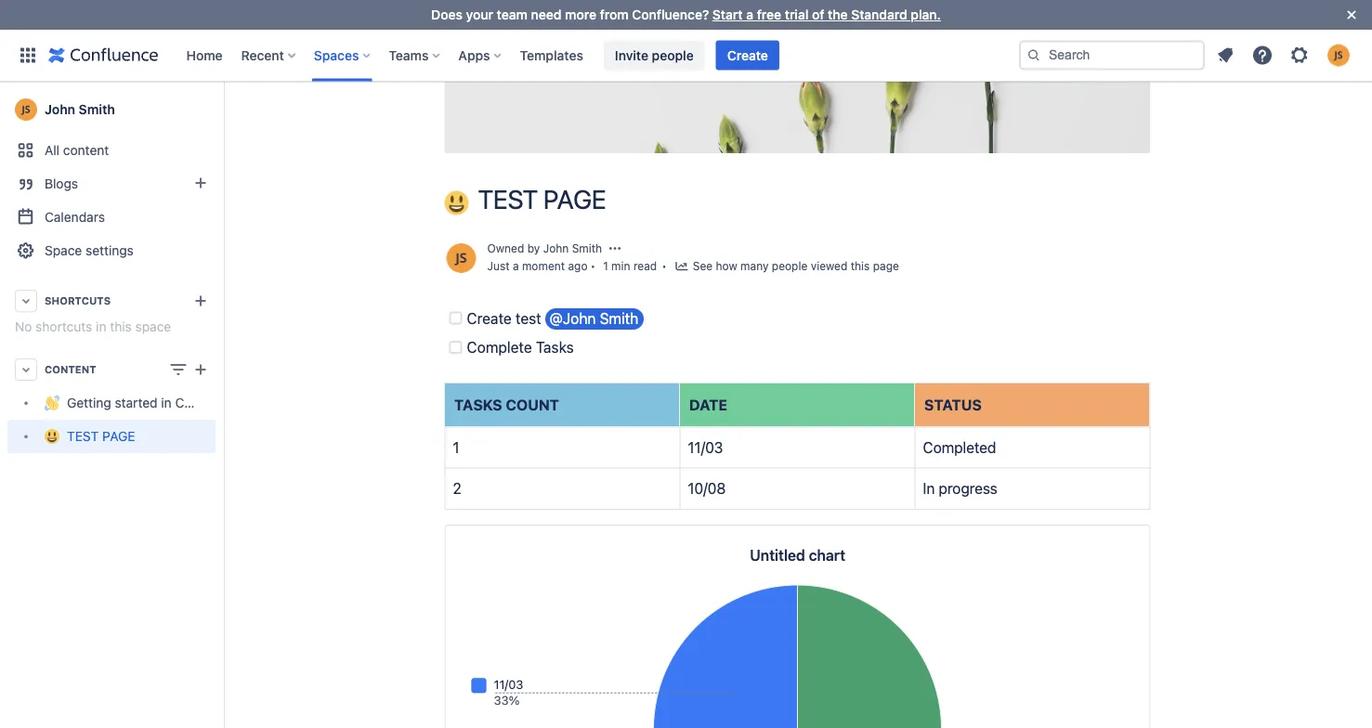 Task type: locate. For each thing, give the bounding box(es) containing it.
create up complete
[[467, 309, 512, 327]]

people inside button
[[772, 260, 808, 273]]

a
[[747, 7, 754, 22], [513, 260, 519, 273]]

1 vertical spatial test
[[67, 429, 99, 444]]

people
[[652, 47, 694, 63], [772, 260, 808, 273]]

1 for 1
[[453, 439, 460, 457]]

0 horizontal spatial test
[[67, 429, 99, 444]]

0 horizontal spatial john smith link
[[7, 91, 216, 128]]

how
[[716, 260, 738, 273]]

untitled
[[750, 547, 806, 565]]

in
[[96, 319, 106, 335], [161, 395, 172, 411]]

page
[[544, 184, 606, 215], [102, 429, 135, 444]]

chart
[[809, 547, 846, 565]]

0 horizontal spatial a
[[513, 260, 519, 273]]

1 vertical spatial in
[[161, 395, 172, 411]]

1 up "2" at bottom
[[453, 439, 460, 457]]

count
[[506, 396, 559, 414]]

help icon image
[[1252, 44, 1274, 66]]

1 horizontal spatial create
[[727, 47, 769, 63]]

1 vertical spatial people
[[772, 260, 808, 273]]

no
[[15, 319, 32, 335]]

confluence?
[[632, 7, 709, 22]]

getting started in confluence
[[67, 395, 244, 411]]

search image
[[1027, 48, 1042, 63]]

test up owned
[[478, 184, 538, 215]]

0 vertical spatial john
[[45, 102, 75, 117]]

page up owned by john smith
[[544, 184, 606, 215]]

templates link
[[514, 40, 589, 70]]

trial
[[785, 7, 809, 22]]

john smith
[[45, 102, 115, 117]]

10/08
[[688, 480, 726, 498]]

john up moment
[[543, 242, 569, 255]]

smith right @john
[[600, 309, 639, 327]]

1 vertical spatial 1
[[453, 439, 460, 457]]

create down start
[[727, 47, 769, 63]]

0 vertical spatial test page
[[478, 184, 606, 215]]

shortcuts
[[35, 319, 92, 335]]

standard
[[852, 7, 908, 22]]

0 horizontal spatial this
[[110, 319, 132, 335]]

0 vertical spatial a
[[747, 7, 754, 22]]

smith
[[79, 102, 115, 117], [572, 242, 602, 255], [600, 309, 639, 327]]

complete
[[467, 339, 532, 356]]

:smiley: image
[[445, 191, 469, 215]]

john inside space element
[[45, 102, 75, 117]]

1 vertical spatial smith
[[572, 242, 602, 255]]

free
[[757, 7, 782, 22]]

create test @john smith
[[467, 309, 639, 327]]

smith inside space element
[[79, 102, 115, 117]]

page down the 'getting started in confluence' link
[[102, 429, 135, 444]]

john smith link up all content link
[[7, 91, 216, 128]]

complete tasks
[[467, 339, 574, 356]]

this
[[851, 260, 870, 273], [110, 319, 132, 335]]

0 horizontal spatial page
[[102, 429, 135, 444]]

smith up content
[[79, 102, 115, 117]]

0 horizontal spatial in
[[96, 319, 106, 335]]

viewed
[[811, 260, 848, 273]]

1 horizontal spatial page
[[544, 184, 606, 215]]

john up all
[[45, 102, 75, 117]]

1 horizontal spatial in
[[161, 395, 172, 411]]

1
[[603, 260, 609, 273], [453, 439, 460, 457]]

this left "page" on the right
[[851, 260, 870, 273]]

test
[[478, 184, 538, 215], [67, 429, 99, 444]]

people right many
[[772, 260, 808, 273]]

this down shortcuts dropdown button
[[110, 319, 132, 335]]

space element
[[0, 82, 244, 729]]

create for create test @john smith
[[467, 309, 512, 327]]

test page up owned by john smith
[[478, 184, 606, 215]]

create link
[[716, 40, 780, 70]]

0 vertical spatial create
[[727, 47, 769, 63]]

page inside 'link'
[[102, 429, 135, 444]]

1 horizontal spatial this
[[851, 260, 870, 273]]

:smiley: image
[[445, 191, 469, 215]]

0 vertical spatial people
[[652, 47, 694, 63]]

0 vertical spatial 1
[[603, 260, 609, 273]]

min
[[612, 260, 631, 273]]

create inside global element
[[727, 47, 769, 63]]

owned
[[487, 242, 524, 255]]

1 vertical spatial john smith link
[[543, 242, 602, 255]]

need
[[531, 7, 562, 22]]

john smith link
[[7, 91, 216, 128], [543, 242, 602, 255]]

0 horizontal spatial john
[[45, 102, 75, 117]]

1 horizontal spatial test
[[478, 184, 538, 215]]

1 vertical spatial john
[[543, 242, 569, 255]]

create a blog image
[[190, 172, 212, 194]]

by
[[528, 242, 540, 255]]

test page
[[478, 184, 606, 215], [67, 429, 135, 444]]

0 vertical spatial john smith link
[[7, 91, 216, 128]]

john smith link up ago at the left top of the page
[[543, 242, 602, 255]]

see
[[693, 260, 713, 273]]

1 horizontal spatial john smith link
[[543, 242, 602, 255]]

of
[[812, 7, 825, 22]]

create for create
[[727, 47, 769, 63]]

1 vertical spatial a
[[513, 260, 519, 273]]

0 horizontal spatial 1
[[453, 439, 460, 457]]

tree containing getting started in confluence
[[7, 387, 244, 454]]

test page inside 'link'
[[67, 429, 135, 444]]

1 horizontal spatial 1
[[603, 260, 609, 273]]

banner containing home
[[0, 29, 1373, 82]]

0 horizontal spatial people
[[652, 47, 694, 63]]

collapse sidebar image
[[203, 91, 244, 128]]

2 vertical spatial smith
[[600, 309, 639, 327]]

content button
[[7, 353, 216, 387]]

1 horizontal spatial a
[[747, 7, 754, 22]]

create a page image
[[190, 359, 212, 381]]

in down shortcuts dropdown button
[[96, 319, 106, 335]]

progress
[[939, 480, 998, 498]]

start
[[713, 7, 743, 22]]

smith up ago at the left top of the page
[[572, 242, 602, 255]]

see how many people viewed this page
[[693, 260, 900, 273]]

test down getting
[[67, 429, 99, 444]]

appswitcher icon image
[[17, 44, 39, 66]]

0 horizontal spatial create
[[467, 309, 512, 327]]

0 vertical spatial test
[[478, 184, 538, 215]]

test page down getting
[[67, 429, 135, 444]]

1 vertical spatial this
[[110, 319, 132, 335]]

smith for owned by
[[572, 242, 602, 255]]

banner
[[0, 29, 1373, 82]]

john
[[45, 102, 75, 117], [543, 242, 569, 255]]

0 vertical spatial smith
[[79, 102, 115, 117]]

a left free
[[747, 7, 754, 22]]

in right started
[[161, 395, 172, 411]]

confluence image
[[48, 44, 158, 66], [48, 44, 158, 66]]

in inside tree
[[161, 395, 172, 411]]

space settings
[[45, 243, 134, 258]]

1 horizontal spatial people
[[772, 260, 808, 273]]

create
[[727, 47, 769, 63], [467, 309, 512, 327]]

spaces button
[[308, 40, 378, 70]]

0 horizontal spatial test page
[[67, 429, 135, 444]]

1 vertical spatial create
[[467, 309, 512, 327]]

test inside 'link'
[[67, 429, 99, 444]]

space
[[135, 319, 171, 335]]

tree
[[7, 387, 244, 454]]

apps button
[[453, 40, 509, 70]]

1 left min
[[603, 260, 609, 273]]

0 vertical spatial in
[[96, 319, 106, 335]]

does your team need more from confluence? start a free trial of the standard plan.
[[431, 7, 941, 22]]

1 vertical spatial test page
[[67, 429, 135, 444]]

settings icon image
[[1289, 44, 1311, 66]]

1 vertical spatial page
[[102, 429, 135, 444]]

confluence
[[175, 395, 244, 411]]

space settings link
[[7, 234, 216, 268]]

0 vertical spatial this
[[851, 260, 870, 273]]

people down confluence?
[[652, 47, 694, 63]]

a right just
[[513, 260, 519, 273]]

recent
[[241, 47, 284, 63]]

invite people button
[[604, 40, 705, 70]]



Task type: describe. For each thing, give the bounding box(es) containing it.
page
[[873, 260, 900, 273]]

in for started
[[161, 395, 172, 411]]

calendars link
[[7, 201, 216, 234]]

untitled chart
[[750, 547, 846, 565]]

does
[[431, 7, 463, 22]]

team
[[497, 7, 528, 22]]

Search field
[[1020, 40, 1205, 70]]

change view image
[[167, 359, 190, 381]]

ago
[[568, 260, 588, 273]]

your profile and preferences image
[[1328, 44, 1350, 66]]

read
[[634, 260, 657, 273]]

space
[[45, 243, 82, 258]]

close image
[[1341, 4, 1363, 26]]

1 min read
[[603, 260, 657, 273]]

status
[[925, 396, 982, 414]]

john smith image
[[447, 244, 476, 273]]

test page link
[[7, 420, 216, 454]]

manage page ownership image
[[608, 241, 623, 256]]

tree inside space element
[[7, 387, 244, 454]]

blogs link
[[7, 167, 216, 201]]

more
[[565, 7, 597, 22]]

home link
[[181, 40, 228, 70]]

owned by john smith
[[487, 242, 602, 255]]

in for shortcuts
[[96, 319, 106, 335]]

smith for create test
[[600, 309, 639, 327]]

shortcuts button
[[7, 284, 216, 318]]

1 horizontal spatial test page
[[478, 184, 606, 215]]

invite people
[[615, 47, 694, 63]]

no shortcuts in this space
[[15, 319, 171, 335]]

home
[[186, 47, 223, 63]]

completed
[[923, 439, 997, 457]]

plan.
[[911, 7, 941, 22]]

just
[[487, 260, 510, 273]]

blogs
[[45, 176, 78, 191]]

john smith link inside space element
[[7, 91, 216, 128]]

just a moment ago
[[487, 260, 588, 273]]

0 vertical spatial page
[[544, 184, 606, 215]]

from
[[600, 7, 629, 22]]

apps
[[459, 47, 490, 63]]

shortcuts
[[45, 295, 111, 307]]

started
[[115, 395, 158, 411]]

settings
[[86, 243, 134, 258]]

notification icon image
[[1215, 44, 1237, 66]]

teams
[[389, 47, 429, 63]]

all content
[[45, 143, 109, 158]]

moment
[[522, 260, 565, 273]]

global element
[[11, 29, 1016, 81]]

this inside space element
[[110, 319, 132, 335]]

date
[[690, 396, 728, 414]]

teams button
[[383, 40, 447, 70]]

all content link
[[7, 134, 216, 167]]

11/03
[[688, 439, 723, 457]]

2
[[453, 480, 462, 498]]

all
[[45, 143, 60, 158]]

getting
[[67, 395, 111, 411]]

test
[[516, 309, 542, 327]]

tasks count
[[454, 396, 559, 414]]

1 horizontal spatial john
[[543, 242, 569, 255]]

tasks
[[454, 396, 503, 414]]

in
[[923, 480, 935, 498]]

recent button
[[236, 40, 303, 70]]

spaces
[[314, 47, 359, 63]]

this inside button
[[851, 260, 870, 273]]

see how many people viewed this page button
[[675, 258, 900, 276]]

tasks
[[536, 339, 574, 356]]

in progress
[[923, 480, 998, 498]]

invite
[[615, 47, 649, 63]]

the
[[828, 7, 848, 22]]

content
[[63, 143, 109, 158]]

1 for 1 min read
[[603, 260, 609, 273]]

templates
[[520, 47, 584, 63]]

@john smith button
[[545, 309, 644, 330]]

getting started in confluence link
[[7, 387, 244, 420]]

@john
[[550, 309, 596, 327]]

calendars
[[45, 210, 105, 225]]

start a free trial of the standard plan. link
[[713, 7, 941, 22]]

people inside button
[[652, 47, 694, 63]]

many
[[741, 260, 769, 273]]

content
[[45, 364, 96, 376]]

your
[[466, 7, 494, 22]]

add shortcut image
[[190, 290, 212, 312]]



Task type: vqa. For each thing, say whether or not it's contained in the screenshot.
started
yes



